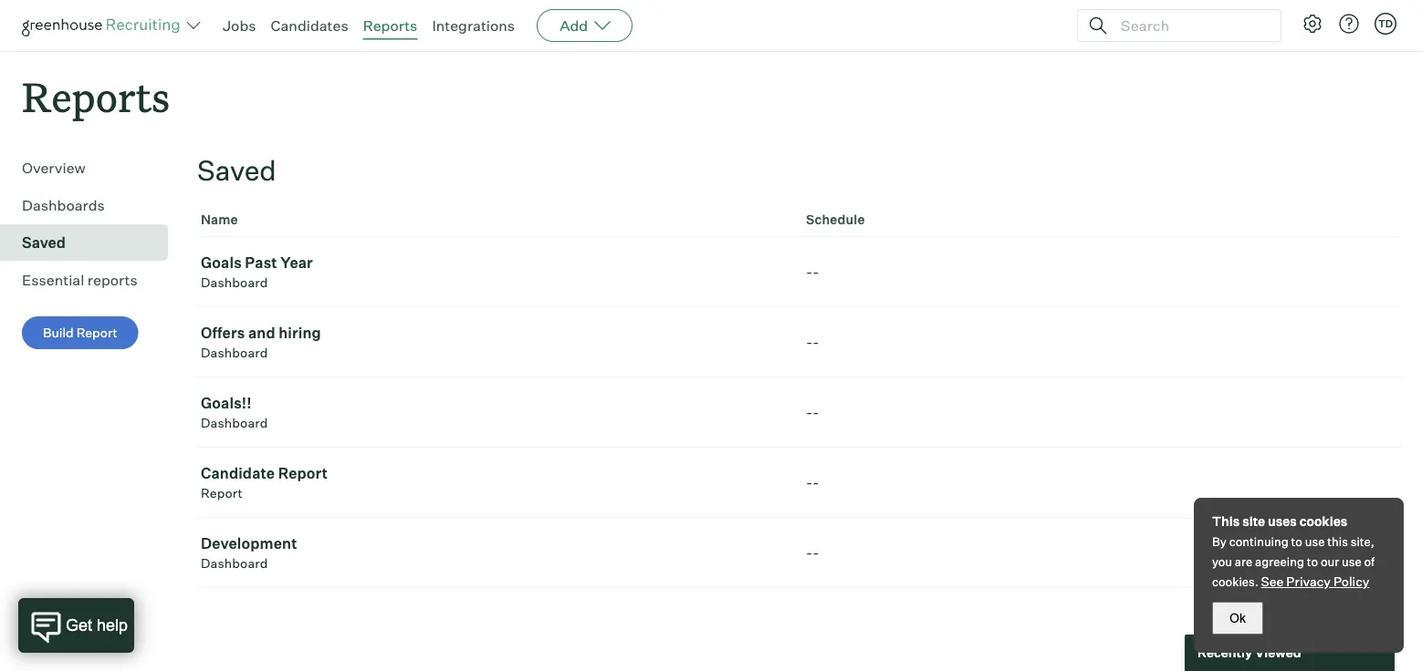 Task type: locate. For each thing, give the bounding box(es) containing it.
2 dashboard from the top
[[201, 345, 268, 361]]

0 vertical spatial to
[[1291, 535, 1303, 550]]

development dashboard
[[201, 535, 297, 572]]

4 -- from the top
[[806, 474, 819, 492]]

1 horizontal spatial use
[[1342, 555, 1362, 570]]

-- for year
[[806, 263, 819, 281]]

build
[[43, 325, 74, 341]]

site
[[1243, 514, 1265, 530]]

cookies.
[[1212, 575, 1259, 590]]

2 vertical spatial report
[[201, 486, 243, 502]]

dashboard down development
[[201, 556, 268, 572]]

1 vertical spatial to
[[1307, 555, 1318, 570]]

1 horizontal spatial report
[[201, 486, 243, 502]]

essential reports link
[[22, 269, 161, 291]]

2 -- from the top
[[806, 333, 819, 352]]

offers and hiring dashboard
[[201, 324, 321, 361]]

reports
[[87, 271, 138, 290]]

integrations link
[[432, 16, 515, 35]]

1 horizontal spatial reports
[[363, 16, 418, 35]]

--
[[806, 263, 819, 281], [806, 333, 819, 352], [806, 404, 819, 422], [806, 474, 819, 492], [806, 544, 819, 562]]

-
[[806, 263, 813, 281], [813, 263, 819, 281], [806, 333, 813, 352], [813, 333, 819, 352], [806, 404, 813, 422], [813, 404, 819, 422], [806, 474, 813, 492], [813, 474, 819, 492], [806, 544, 813, 562], [813, 544, 819, 562]]

jobs
[[223, 16, 256, 35]]

0 horizontal spatial reports
[[22, 69, 170, 123]]

overview
[[22, 159, 86, 177]]

past
[[245, 254, 277, 272]]

ok button
[[1212, 602, 1263, 635]]

integrations
[[432, 16, 515, 35]]

essential reports
[[22, 271, 138, 290]]

use down cookies
[[1305, 535, 1325, 550]]

reports right 'candidates'
[[363, 16, 418, 35]]

to left our
[[1307, 555, 1318, 570]]

greenhouse recruiting image
[[22, 15, 186, 37]]

dashboards
[[22, 196, 105, 215]]

1 vertical spatial report
[[278, 465, 328, 483]]

use
[[1305, 535, 1325, 550], [1342, 555, 1362, 570]]

recently
[[1198, 645, 1252, 661]]

dashboard down the offers
[[201, 345, 268, 361]]

0 vertical spatial use
[[1305, 535, 1325, 550]]

goals
[[201, 254, 242, 272]]

reports link
[[363, 16, 418, 35]]

0 horizontal spatial saved
[[22, 234, 66, 252]]

1 vertical spatial use
[[1342, 555, 1362, 570]]

0 vertical spatial reports
[[363, 16, 418, 35]]

saved
[[197, 154, 276, 188], [22, 234, 66, 252]]

report inside button
[[76, 325, 117, 341]]

4 dashboard from the top
[[201, 556, 268, 572]]

our
[[1321, 555, 1339, 570]]

0 horizontal spatial use
[[1305, 535, 1325, 550]]

add button
[[537, 9, 633, 42]]

reports down greenhouse recruiting "image"
[[22, 69, 170, 123]]

2 horizontal spatial report
[[278, 465, 328, 483]]

build report button
[[22, 317, 138, 350]]

1 vertical spatial saved
[[22, 234, 66, 252]]

configure image
[[1302, 13, 1324, 35]]

ok
[[1230, 612, 1246, 626]]

privacy
[[1286, 574, 1331, 590]]

are
[[1235, 555, 1253, 570]]

by
[[1212, 535, 1227, 550]]

build report
[[43, 325, 117, 341]]

1 -- from the top
[[806, 263, 819, 281]]

td
[[1378, 17, 1393, 30]]

0 horizontal spatial report
[[76, 325, 117, 341]]

saved up essential
[[22, 234, 66, 252]]

goals past year dashboard
[[201, 254, 313, 291]]

0 vertical spatial report
[[76, 325, 117, 341]]

td button
[[1375, 13, 1397, 35]]

saved up name in the left top of the page
[[197, 154, 276, 188]]

dashboards link
[[22, 195, 161, 217]]

report down "candidate" at the left
[[201, 486, 243, 502]]

policy
[[1334, 574, 1370, 590]]

report
[[76, 325, 117, 341], [278, 465, 328, 483], [201, 486, 243, 502]]

1 horizontal spatial to
[[1307, 555, 1318, 570]]

add
[[560, 16, 588, 35]]

essential
[[22, 271, 84, 290]]

dashboard down goals on the top left of page
[[201, 275, 268, 291]]

report right build
[[76, 325, 117, 341]]

to down uses
[[1291, 535, 1303, 550]]

viewed
[[1255, 645, 1301, 661]]

of
[[1364, 555, 1375, 570]]

0 vertical spatial saved
[[197, 154, 276, 188]]

dashboard inside "offers and hiring dashboard"
[[201, 345, 268, 361]]

1 dashboard from the top
[[201, 275, 268, 291]]

overview link
[[22, 157, 161, 179]]

this
[[1327, 535, 1348, 550]]

to
[[1291, 535, 1303, 550], [1307, 555, 1318, 570]]

0 horizontal spatial to
[[1291, 535, 1303, 550]]

use left of
[[1342, 555, 1362, 570]]

reports
[[363, 16, 418, 35], [22, 69, 170, 123]]

dashboard
[[201, 275, 268, 291], [201, 345, 268, 361], [201, 416, 268, 431], [201, 556, 268, 572]]

candidate
[[201, 465, 275, 483]]

jobs link
[[223, 16, 256, 35]]

agreeing
[[1255, 555, 1304, 570]]

dashboard down goals!!
[[201, 416, 268, 431]]

saved inside 'link'
[[22, 234, 66, 252]]

this
[[1212, 514, 1240, 530]]

hiring
[[279, 324, 321, 342]]

report right "candidate" at the left
[[278, 465, 328, 483]]

by continuing to use this site, you are agreeing to our use of cookies.
[[1212, 535, 1375, 590]]



Task type: vqa. For each thing, say whether or not it's contained in the screenshot.
the top Paste
no



Task type: describe. For each thing, give the bounding box(es) containing it.
recently viewed
[[1198, 645, 1301, 661]]

you
[[1212, 555, 1232, 570]]

1 horizontal spatial saved
[[197, 154, 276, 188]]

report for candidate
[[278, 465, 328, 483]]

cookies
[[1300, 514, 1348, 530]]

and
[[248, 324, 275, 342]]

offers
[[201, 324, 245, 342]]

candidate report report
[[201, 465, 328, 502]]

see
[[1261, 574, 1284, 590]]

candidates
[[271, 16, 348, 35]]

saved link
[[22, 232, 161, 254]]

-- for report
[[806, 474, 819, 492]]

uses
[[1268, 514, 1297, 530]]

Search text field
[[1116, 12, 1264, 39]]

site,
[[1351, 535, 1375, 550]]

td button
[[1371, 9, 1400, 38]]

dashboard inside the development dashboard
[[201, 556, 268, 572]]

3 -- from the top
[[806, 404, 819, 422]]

goals!! dashboard
[[201, 395, 268, 431]]

development
[[201, 535, 297, 553]]

this site uses cookies
[[1212, 514, 1348, 530]]

report for build
[[76, 325, 117, 341]]

schedule
[[806, 212, 865, 228]]

see privacy policy link
[[1261, 574, 1370, 590]]

5 -- from the top
[[806, 544, 819, 562]]

-- for hiring
[[806, 333, 819, 352]]

3 dashboard from the top
[[201, 416, 268, 431]]

see privacy policy
[[1261, 574, 1370, 590]]

year
[[280, 254, 313, 272]]

goals!!
[[201, 395, 252, 413]]

name
[[201, 212, 238, 228]]

dashboard inside the "goals past year dashboard"
[[201, 275, 268, 291]]

1 vertical spatial reports
[[22, 69, 170, 123]]

continuing
[[1229, 535, 1289, 550]]

candidates link
[[271, 16, 348, 35]]



